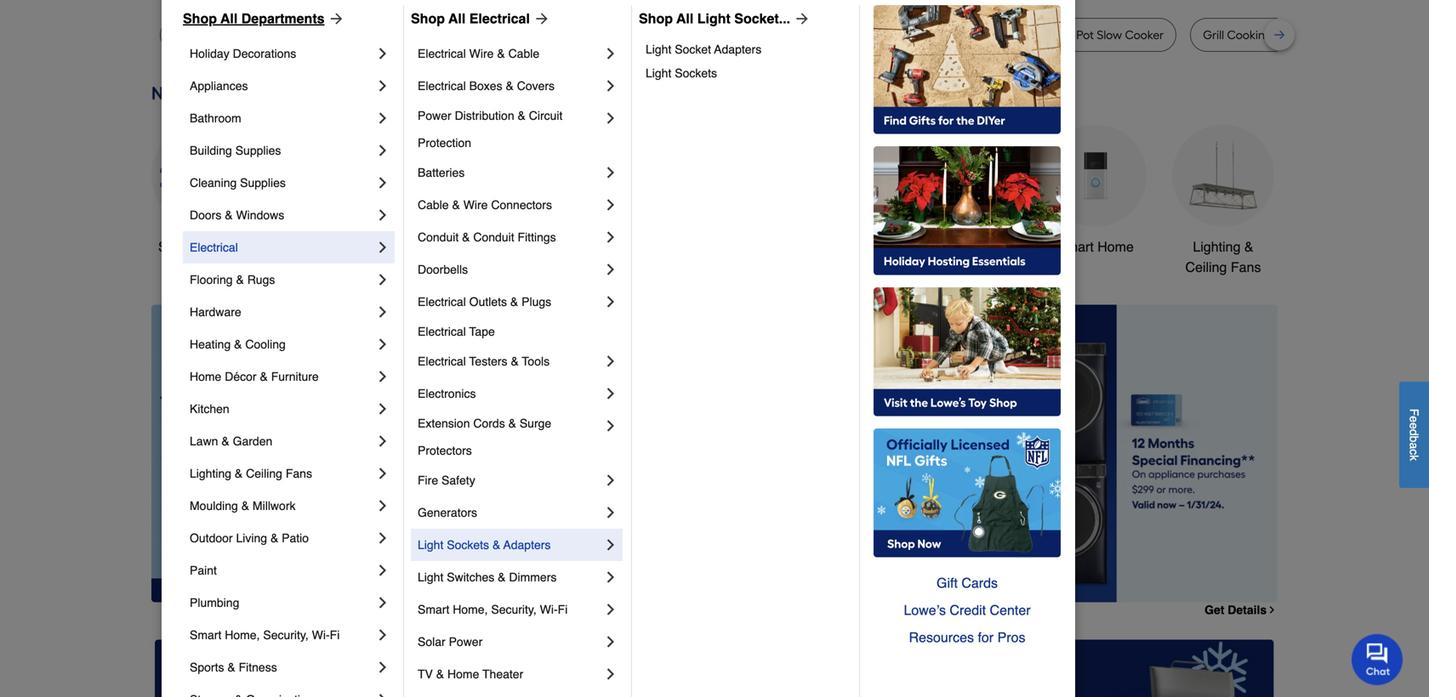 Task type: describe. For each thing, give the bounding box(es) containing it.
light sockets & adapters
[[418, 539, 551, 552]]

tools inside "electrical testers & tools" link
[[522, 355, 550, 368]]

electrical tape link
[[418, 318, 619, 345]]

grate
[[1276, 28, 1307, 42]]

chevron right image for home décor & furniture
[[374, 368, 391, 385]]

chevron right image for lighting & ceiling fans
[[374, 465, 391, 482]]

& inside the extension cords & surge protectors
[[509, 417, 516, 431]]

crock for crock pot cooking pot
[[785, 28, 817, 42]]

0 vertical spatial cable
[[508, 47, 540, 60]]

sockets for light sockets
[[675, 66, 717, 80]]

2 cooking from the left
[[1227, 28, 1273, 42]]

grill cooking grate & warming rack
[[1203, 28, 1401, 42]]

circuit
[[529, 109, 563, 123]]

cable & wire connectors link
[[418, 189, 602, 221]]

shop all electrical
[[411, 11, 530, 26]]

get
[[1205, 604, 1225, 617]]

get up to 2 free select tools or batteries when you buy 1 with select purchases. image
[[155, 640, 510, 698]]

light socket adapters link
[[646, 37, 848, 61]]

chat invite button image
[[1352, 634, 1404, 686]]

& inside 'link'
[[436, 668, 444, 682]]

tools link
[[407, 125, 509, 257]]

1 horizontal spatial fans
[[1231, 259, 1261, 275]]

fitness
[[239, 661, 277, 675]]

light for light switches & dimmers
[[418, 571, 444, 585]]

up to 35 percent off select small appliances. image
[[537, 640, 892, 698]]

millwork
[[253, 499, 296, 513]]

smart home link
[[1045, 125, 1147, 257]]

visit the lowe's toy shop. image
[[874, 288, 1061, 417]]

chevron right image for flooring & rugs
[[374, 271, 391, 288]]

chevron right image for cleaning supplies
[[374, 174, 391, 191]]

1 vertical spatial adapters
[[504, 539, 551, 552]]

f e e d b a c k button
[[1400, 382, 1430, 488]]

electrical outlets & plugs link
[[418, 286, 602, 318]]

flooring & rugs link
[[190, 264, 374, 296]]

chevron right image for doorbells
[[602, 261, 619, 278]]

conduit & conduit fittings
[[418, 231, 556, 244]]

chevron right image for paint
[[374, 562, 391, 579]]

microwave
[[509, 28, 568, 42]]

2 pot from the left
[[889, 28, 906, 42]]

lawn & garden
[[190, 435, 273, 448]]

chevron right image for electrical boxes & covers
[[602, 77, 619, 94]]

1 vertical spatial power
[[449, 636, 483, 649]]

1 horizontal spatial lighting
[[1193, 239, 1241, 255]]

light switches & dimmers
[[418, 571, 557, 585]]

rack
[[1374, 28, 1401, 42]]

officially licensed n f l gifts. shop now. image
[[874, 429, 1061, 558]]

doorbells link
[[418, 254, 602, 286]]

lowe's credit center
[[904, 603, 1031, 619]]

smart home, security, wi-fi link for chevron right image related to smart home, security, wi-fi
[[190, 619, 374, 652]]

doors & windows
[[190, 208, 284, 222]]

1 slow from the left
[[403, 28, 428, 42]]

electrical wire & cable link
[[418, 37, 602, 70]]

switches
[[447, 571, 495, 585]]

hardware link
[[190, 296, 374, 328]]

outdoor for outdoor tools & equipment
[[792, 239, 841, 255]]

security, for chevron right icon related to smart home, security, wi-fi
[[491, 603, 537, 617]]

shop for shop all light socket...
[[639, 11, 673, 26]]

décor
[[225, 370, 257, 384]]

sports & fitness link
[[190, 652, 374, 684]]

dimmers
[[509, 571, 557, 585]]

chevron right image for appliances
[[374, 77, 391, 94]]

chevron right image for electrical wire & cable
[[602, 45, 619, 62]]

electrical for electrical testers & tools
[[418, 355, 466, 368]]

christmas decorations
[[549, 239, 622, 275]]

chevron right image for solar power
[[602, 634, 619, 651]]

shop all departments
[[183, 11, 325, 26]]

light sockets
[[646, 66, 717, 80]]

lowe's credit center link
[[874, 597, 1061, 625]]

1 vertical spatial cable
[[418, 198, 449, 212]]

protectors
[[418, 444, 472, 458]]

chevron right image for doors & windows
[[374, 207, 391, 224]]

chevron right image for power distribution & circuit protection
[[602, 110, 619, 127]]

arrow left image
[[468, 454, 485, 471]]

distribution
[[455, 109, 514, 123]]

2 slow from the left
[[1097, 28, 1122, 42]]

0 vertical spatial bathroom
[[190, 111, 241, 125]]

doorbells
[[418, 263, 468, 277]]

cleaning supplies
[[190, 176, 286, 190]]

shop
[[158, 239, 190, 255]]

arrow right image for shop all electrical
[[530, 10, 550, 27]]

shop for shop all departments
[[183, 11, 217, 26]]

1 conduit from the left
[[418, 231, 459, 244]]

surge
[[520, 417, 552, 431]]

1 vertical spatial lighting & ceiling fans link
[[190, 458, 374, 490]]

f
[[1408, 409, 1421, 416]]

& inside outdoor tools & equipment
[[880, 239, 889, 255]]

for
[[978, 630, 994, 646]]

batteries
[[418, 166, 465, 180]]

tools inside outdoor tools & equipment
[[845, 239, 877, 255]]

home inside home décor & furniture link
[[190, 370, 222, 384]]

outdoor for outdoor living & patio
[[190, 532, 233, 545]]

paint link
[[190, 555, 374, 587]]

0 horizontal spatial ceiling
[[246, 467, 282, 481]]

credit
[[950, 603, 986, 619]]

chevron right image for extension cords & surge protectors
[[602, 418, 619, 435]]

smart for chevron right image related to smart home, security, wi-fi
[[190, 629, 222, 642]]

1 vertical spatial lighting & ceiling fans
[[190, 467, 312, 481]]

d
[[1408, 430, 1421, 436]]

rugs
[[247, 273, 275, 287]]

1 vertical spatial fans
[[286, 467, 312, 481]]

chevron right image for lawn & garden
[[374, 433, 391, 450]]

socket...
[[735, 11, 791, 26]]

light sockets link
[[646, 61, 848, 85]]

light for light sockets
[[646, 66, 672, 80]]

all for light
[[677, 11, 694, 26]]

doors & windows link
[[190, 199, 374, 231]]

generators link
[[418, 497, 602, 529]]

fi for chevron right icon related to smart home, security, wi-fi
[[558, 603, 568, 617]]

pot for crock pot slow cooker
[[1077, 28, 1094, 42]]

& inside "power distribution & circuit protection"
[[518, 109, 526, 123]]

solar power link
[[418, 626, 602, 659]]

scroll to item #4 image
[[905, 572, 946, 579]]

shop all electrical link
[[411, 9, 550, 29]]

sports
[[190, 661, 224, 675]]

electronics link
[[418, 378, 602, 410]]

0 horizontal spatial bathroom link
[[190, 102, 374, 134]]

light for light socket adapters
[[646, 43, 672, 56]]

cooling
[[245, 338, 286, 351]]

lawn & garden link
[[190, 425, 374, 458]]

shop these last-minute gifts. $99 or less. quantities are limited and won't last. image
[[151, 305, 426, 603]]

scroll to item #5 image
[[946, 572, 987, 579]]

electrical for electrical boxes & covers
[[418, 79, 466, 93]]

chevron right image for heating & cooling
[[374, 336, 391, 353]]

building supplies
[[190, 144, 281, 157]]

smart home, security, wi-fi link for chevron right icon related to smart home, security, wi-fi
[[418, 594, 602, 626]]

heating
[[190, 338, 231, 351]]

tools inside tools link
[[442, 239, 474, 255]]

batteries link
[[418, 157, 602, 189]]

holiday hosting essentials. image
[[874, 146, 1061, 276]]

electrical wire & cable
[[418, 47, 540, 60]]

home inside tv & home theater 'link'
[[448, 668, 479, 682]]

holiday decorations link
[[190, 37, 374, 70]]

crock pot cooking pot
[[785, 28, 906, 42]]

power distribution & circuit protection
[[418, 109, 566, 150]]

extension cords & surge protectors
[[418, 417, 555, 458]]

smart home, security, wi-fi for chevron right icon related to smart home, security, wi-fi
[[418, 603, 568, 617]]

2 e from the top
[[1408, 423, 1421, 430]]

chevron right image for generators
[[602, 505, 619, 522]]

2 cooker from the left
[[1125, 28, 1164, 42]]

shop all deals
[[158, 239, 247, 255]]

christmas
[[555, 239, 616, 255]]

shop all departments link
[[183, 9, 345, 29]]

moulding & millwork link
[[190, 490, 374, 522]]

home, for chevron right image related to smart home, security, wi-fi
[[225, 629, 260, 642]]

chevron right image for sports & fitness
[[374, 659, 391, 676]]

connectors
[[491, 198, 552, 212]]

new deals every day during 25 days of deals image
[[151, 79, 1278, 108]]

plumbing link
[[190, 587, 374, 619]]

electrical tape
[[418, 325, 495, 339]]



Task type: vqa. For each thing, say whether or not it's contained in the screenshot.
FOR USE IN button
no



Task type: locate. For each thing, give the bounding box(es) containing it.
outdoor up equipment
[[792, 239, 841, 255]]

arrow right image
[[325, 10, 345, 27], [530, 10, 550, 27], [791, 10, 811, 27]]

all up socket
[[677, 11, 694, 26]]

1 horizontal spatial smart home, security, wi-fi
[[418, 603, 568, 617]]

arrow right image
[[1247, 454, 1264, 471]]

decorations down shop all departments 'link' at the left of the page
[[233, 47, 296, 60]]

lowe's
[[904, 603, 946, 619]]

christmas decorations link
[[534, 125, 636, 278]]

electrical boxes & covers link
[[418, 70, 602, 102]]

get details link
[[1205, 604, 1278, 617]]

e
[[1408, 416, 1421, 423], [1408, 423, 1421, 430]]

smart home, security, wi-fi down light switches & dimmers
[[418, 603, 568, 617]]

3 pot from the left
[[985, 28, 1003, 42]]

crock right instant pot
[[1042, 28, 1074, 42]]

electrical left boxes at top
[[418, 79, 466, 93]]

paint
[[190, 564, 217, 578]]

shop all light socket... link
[[639, 9, 811, 29]]

all inside shop all light socket... link
[[677, 11, 694, 26]]

0 horizontal spatial security,
[[263, 629, 309, 642]]

safety
[[442, 474, 475, 488]]

1 horizontal spatial security,
[[491, 603, 537, 617]]

chevron right image for electrical outlets & plugs
[[602, 294, 619, 311]]

0 horizontal spatial lighting & ceiling fans link
[[190, 458, 374, 490]]

smart for chevron right icon related to smart home, security, wi-fi
[[418, 603, 450, 617]]

plugs
[[522, 295, 552, 309]]

crock for crock pot slow cooker
[[1042, 28, 1074, 42]]

solar power
[[418, 636, 483, 649]]

1 vertical spatial lighting
[[190, 467, 231, 481]]

1 horizontal spatial home
[[448, 668, 479, 682]]

2 arrow right image from the left
[[530, 10, 550, 27]]

0 horizontal spatial crock
[[785, 28, 817, 42]]

1 horizontal spatial smart
[[418, 603, 450, 617]]

sockets up "switches" at the bottom left of page
[[447, 539, 489, 552]]

power distribution & circuit protection link
[[418, 102, 602, 157]]

chevron right image for light sockets & adapters
[[602, 537, 619, 554]]

shop
[[183, 11, 217, 26], [411, 11, 445, 26], [639, 11, 673, 26]]

fans
[[1231, 259, 1261, 275], [286, 467, 312, 481]]

0 horizontal spatial shop
[[183, 11, 217, 26]]

shop all deals link
[[151, 125, 254, 257]]

power up protection
[[418, 109, 452, 123]]

1 horizontal spatial shop
[[411, 11, 445, 26]]

chevron right image
[[374, 77, 391, 94], [602, 110, 619, 127], [374, 142, 391, 159], [374, 174, 391, 191], [602, 197, 619, 214], [602, 229, 619, 246], [374, 239, 391, 256], [602, 261, 619, 278], [374, 336, 391, 353], [602, 472, 619, 489], [602, 505, 619, 522], [374, 530, 391, 547], [602, 602, 619, 619], [602, 634, 619, 651], [374, 692, 391, 698]]

light up light sockets
[[646, 43, 672, 56]]

0 vertical spatial smart home, security, wi-fi
[[418, 603, 568, 617]]

all inside shop all electrical link
[[449, 11, 466, 26]]

0 horizontal spatial sockets
[[447, 539, 489, 552]]

cooking
[[840, 28, 886, 42], [1227, 28, 1273, 42]]

chevron right image for batteries
[[602, 164, 619, 181]]

0 vertical spatial security,
[[491, 603, 537, 617]]

lighting
[[1193, 239, 1241, 255], [190, 467, 231, 481]]

2 conduit from the left
[[473, 231, 514, 244]]

resources
[[909, 630, 974, 646]]

smart home, security, wi-fi link
[[418, 594, 602, 626], [190, 619, 374, 652]]

1 horizontal spatial crock
[[1042, 28, 1074, 42]]

solar
[[418, 636, 446, 649]]

shop for shop all electrical
[[411, 11, 445, 26]]

0 vertical spatial supplies
[[235, 144, 281, 157]]

smart home, security, wi-fi link down light switches & dimmers
[[418, 594, 602, 626]]

a
[[1408, 443, 1421, 449]]

shop up holiday
[[183, 11, 217, 26]]

0 horizontal spatial lighting & ceiling fans
[[190, 467, 312, 481]]

recommended searches for you heading
[[151, 0, 1278, 4]]

supplies up windows
[[240, 176, 286, 190]]

moulding
[[190, 499, 238, 513]]

chevron right image for bathroom
[[374, 110, 391, 127]]

extension cords & surge protectors link
[[418, 410, 602, 465]]

decorations down christmas
[[549, 259, 622, 275]]

kitchen
[[190, 402, 229, 416]]

0 horizontal spatial adapters
[[504, 539, 551, 552]]

1 horizontal spatial arrow right image
[[530, 10, 550, 27]]

get details
[[1205, 604, 1267, 617]]

cooker down shop all electrical at the top of page
[[431, 28, 470, 42]]

home,
[[453, 603, 488, 617], [225, 629, 260, 642]]

1 vertical spatial home
[[190, 370, 222, 384]]

resources for pros
[[909, 630, 1026, 646]]

moulding & millwork
[[190, 499, 296, 513]]

1 arrow right image from the left
[[325, 10, 345, 27]]

chevron right image for plumbing
[[374, 595, 391, 612]]

sockets for light sockets & adapters
[[447, 539, 489, 552]]

flooring
[[190, 273, 233, 287]]

1 horizontal spatial conduit
[[473, 231, 514, 244]]

tape
[[469, 325, 495, 339]]

outdoor living & patio
[[190, 532, 309, 545]]

wi- for chevron right image related to smart home, security, wi-fi
[[312, 629, 330, 642]]

chevron right image for kitchen
[[374, 401, 391, 418]]

electrical for electrical tape
[[418, 325, 466, 339]]

home
[[1098, 239, 1134, 255], [190, 370, 222, 384], [448, 668, 479, 682]]

wire up boxes at top
[[469, 47, 494, 60]]

cable
[[508, 47, 540, 60], [418, 198, 449, 212]]

0 horizontal spatial conduit
[[418, 231, 459, 244]]

1 vertical spatial home,
[[225, 629, 260, 642]]

1 vertical spatial smart home, security, wi-fi
[[190, 629, 340, 642]]

0 horizontal spatial arrow right image
[[325, 10, 345, 27]]

0 horizontal spatial cooking
[[840, 28, 886, 42]]

chevron right image for electrical testers & tools
[[602, 353, 619, 370]]

tools up 'doorbells'
[[442, 239, 474, 255]]

1 vertical spatial fi
[[330, 629, 340, 642]]

all for electrical
[[449, 11, 466, 26]]

1 horizontal spatial bathroom link
[[917, 125, 1019, 257]]

1 vertical spatial supplies
[[240, 176, 286, 190]]

building
[[190, 144, 232, 157]]

crock down socket...
[[785, 28, 817, 42]]

0 horizontal spatial lighting
[[190, 467, 231, 481]]

chevron right image for moulding & millwork
[[374, 498, 391, 515]]

flooring & rugs
[[190, 273, 275, 287]]

all up the 'triple slow cooker'
[[449, 11, 466, 26]]

departments
[[241, 11, 325, 26]]

ceiling
[[1186, 259, 1227, 275], [246, 467, 282, 481]]

home décor & furniture
[[190, 370, 319, 384]]

adapters
[[714, 43, 762, 56], [504, 539, 551, 552]]

lighting & ceiling fans link
[[1173, 125, 1275, 278], [190, 458, 374, 490]]

supplies up 'cleaning supplies'
[[235, 144, 281, 157]]

outdoor tools & equipment
[[792, 239, 889, 275]]

0 horizontal spatial home,
[[225, 629, 260, 642]]

2 vertical spatial home
[[448, 668, 479, 682]]

pros
[[998, 630, 1026, 646]]

arrow right image inside shop all departments 'link'
[[325, 10, 345, 27]]

1 e from the top
[[1408, 416, 1421, 423]]

arrow right image for shop all departments
[[325, 10, 345, 27]]

arrow right image up microwave
[[530, 10, 550, 27]]

0 vertical spatial fans
[[1231, 259, 1261, 275]]

0 horizontal spatial cable
[[418, 198, 449, 212]]

light socket adapters
[[646, 43, 762, 56]]

chevron right image inside the get details link
[[1267, 605, 1278, 616]]

plumbing
[[190, 596, 239, 610]]

0 vertical spatial lighting & ceiling fans link
[[1173, 125, 1275, 278]]

chevron right image for building supplies
[[374, 142, 391, 159]]

home, down "switches" at the bottom left of page
[[453, 603, 488, 617]]

3 arrow right image from the left
[[791, 10, 811, 27]]

f e e d b a c k
[[1408, 409, 1421, 461]]

supplies for building supplies
[[235, 144, 281, 157]]

1 vertical spatial ceiling
[[246, 467, 282, 481]]

shop up the 'triple slow cooker'
[[411, 11, 445, 26]]

0 horizontal spatial smart home, security, wi-fi link
[[190, 619, 374, 652]]

3 shop from the left
[[639, 11, 673, 26]]

supplies
[[235, 144, 281, 157], [240, 176, 286, 190]]

fi up solar power link
[[558, 603, 568, 617]]

0 vertical spatial lighting & ceiling fans
[[1186, 239, 1261, 275]]

heating & cooling
[[190, 338, 286, 351]]

electrical up electrical wire & cable link
[[469, 11, 530, 26]]

chevron right image for hardware
[[374, 304, 391, 321]]

electrical link
[[190, 231, 374, 264]]

chevron right image for outdoor living & patio
[[374, 530, 391, 547]]

1 vertical spatial bathroom
[[939, 239, 998, 255]]

k
[[1408, 455, 1421, 461]]

wi- for chevron right icon related to smart home, security, wi-fi
[[540, 603, 558, 617]]

chevron right image for holiday decorations
[[374, 45, 391, 62]]

doors
[[190, 208, 222, 222]]

conduit up 'doorbells'
[[418, 231, 459, 244]]

up to 30 percent off select grills and accessories. image
[[920, 640, 1275, 698]]

light
[[698, 11, 731, 26], [646, 43, 672, 56], [646, 66, 672, 80], [418, 539, 444, 552], [418, 571, 444, 585]]

home, up sports & fitness
[[225, 629, 260, 642]]

wi- down dimmers
[[540, 603, 558, 617]]

1 horizontal spatial cooking
[[1227, 28, 1273, 42]]

chevron right image for electrical
[[374, 239, 391, 256]]

sockets down socket
[[675, 66, 717, 80]]

0 horizontal spatial slow
[[403, 28, 428, 42]]

wi- down plumbing link
[[312, 629, 330, 642]]

socket
[[675, 43, 711, 56]]

1 vertical spatial security,
[[263, 629, 309, 642]]

0 vertical spatial lighting
[[1193, 239, 1241, 255]]

2 horizontal spatial home
[[1098, 239, 1134, 255]]

2 horizontal spatial shop
[[639, 11, 673, 26]]

1 cooker from the left
[[431, 28, 470, 42]]

1 horizontal spatial lighting & ceiling fans
[[1186, 239, 1261, 275]]

adapters up light sockets link
[[714, 43, 762, 56]]

0 vertical spatial outdoor
[[792, 239, 841, 255]]

fi up sports & fitness link
[[330, 629, 340, 642]]

electrical up 'flooring'
[[190, 241, 238, 254]]

all inside shop all deals link
[[193, 239, 208, 255]]

1 horizontal spatial decorations
[[549, 259, 622, 275]]

light down generators at the left bottom of page
[[418, 539, 444, 552]]

1 horizontal spatial smart home, security, wi-fi link
[[418, 594, 602, 626]]

c
[[1408, 449, 1421, 455]]

2 horizontal spatial arrow right image
[[791, 10, 811, 27]]

chevron right image for fire safety
[[602, 472, 619, 489]]

cable down microwave
[[508, 47, 540, 60]]

1 horizontal spatial lighting & ceiling fans link
[[1173, 125, 1275, 278]]

chevron right image for cable & wire connectors
[[602, 197, 619, 214]]

0 horizontal spatial outdoor
[[190, 532, 233, 545]]

all inside shop all departments 'link'
[[221, 11, 238, 26]]

1 horizontal spatial outdoor
[[792, 239, 841, 255]]

e up b
[[1408, 423, 1421, 430]]

0 horizontal spatial fi
[[330, 629, 340, 642]]

light for light sockets & adapters
[[418, 539, 444, 552]]

decorations for holiday
[[233, 47, 296, 60]]

2 horizontal spatial smart
[[1058, 239, 1094, 255]]

outdoor down the moulding
[[190, 532, 233, 545]]

1 pot from the left
[[820, 28, 838, 42]]

0 vertical spatial power
[[418, 109, 452, 123]]

light left "switches" at the bottom left of page
[[418, 571, 444, 585]]

1 vertical spatial wire
[[463, 198, 488, 212]]

arrow right image inside shop all light socket... link
[[791, 10, 811, 27]]

electrical outlets & plugs
[[418, 295, 552, 309]]

tools down the 'electrical tape' link
[[522, 355, 550, 368]]

security, for chevron right image related to smart home, security, wi-fi
[[263, 629, 309, 642]]

0 horizontal spatial bathroom
[[190, 111, 241, 125]]

fi for chevron right image related to smart home, security, wi-fi
[[330, 629, 340, 642]]

1 horizontal spatial wi-
[[540, 603, 558, 617]]

1 crock from the left
[[785, 28, 817, 42]]

1 horizontal spatial slow
[[1097, 28, 1122, 42]]

all up holiday decorations
[[221, 11, 238, 26]]

wi-
[[540, 603, 558, 617], [312, 629, 330, 642]]

1 shop from the left
[[183, 11, 217, 26]]

1 cooking from the left
[[840, 28, 886, 42]]

0 horizontal spatial fans
[[286, 467, 312, 481]]

chevron right image for light switches & dimmers
[[602, 569, 619, 586]]

extension
[[418, 417, 470, 431]]

chevron right image for smart home, security, wi-fi
[[602, 602, 619, 619]]

0 vertical spatial sockets
[[675, 66, 717, 80]]

electrical down the 'triple slow cooker'
[[418, 47, 466, 60]]

cable down batteries
[[418, 198, 449, 212]]

0 horizontal spatial cooker
[[431, 28, 470, 42]]

1 horizontal spatial adapters
[[714, 43, 762, 56]]

1 horizontal spatial ceiling
[[1186, 259, 1227, 275]]

all right shop
[[193, 239, 208, 255]]

0 horizontal spatial tools
[[442, 239, 474, 255]]

arrow right image up holiday decorations link
[[325, 10, 345, 27]]

smart home, security, wi-fi up the fitness
[[190, 629, 340, 642]]

equipment
[[808, 259, 873, 275]]

1 vertical spatial sockets
[[447, 539, 489, 552]]

patio
[[282, 532, 309, 545]]

1 horizontal spatial fi
[[558, 603, 568, 617]]

1 vertical spatial decorations
[[549, 259, 622, 275]]

1 vertical spatial outdoor
[[190, 532, 233, 545]]

bathroom link
[[190, 102, 374, 134], [917, 125, 1019, 257]]

electrical for electrical outlets & plugs
[[418, 295, 466, 309]]

arrow right image inside shop all electrical link
[[530, 10, 550, 27]]

up to 30 percent off select major appliances. plus, save up to an extra $750 on major appliances. image
[[454, 305, 1278, 603]]

smart home, security, wi-fi for chevron right image related to smart home, security, wi-fi
[[190, 629, 340, 642]]

pot for crock pot cooking pot
[[820, 28, 838, 42]]

0 vertical spatial fi
[[558, 603, 568, 617]]

supplies for cleaning supplies
[[240, 176, 286, 190]]

electrical left tape
[[418, 325, 466, 339]]

outdoor inside "outdoor living & patio" link
[[190, 532, 233, 545]]

gift cards link
[[874, 570, 1061, 597]]

1 horizontal spatial sockets
[[675, 66, 717, 80]]

chevron right image for electronics
[[602, 385, 619, 402]]

1 vertical spatial wi-
[[312, 629, 330, 642]]

conduit down the cable & wire connectors
[[473, 231, 514, 244]]

wire inside electrical wire & cable link
[[469, 47, 494, 60]]

smart home, security, wi-fi link up the fitness
[[190, 619, 374, 652]]

electrical testers & tools
[[418, 355, 550, 368]]

0 vertical spatial home,
[[453, 603, 488, 617]]

all for deals
[[193, 239, 208, 255]]

light down recommended searches for you heading
[[698, 11, 731, 26]]

electrical down 'doorbells'
[[418, 295, 466, 309]]

decorations for christmas
[[549, 259, 622, 275]]

triple slow cooker
[[370, 28, 470, 42]]

0 vertical spatial ceiling
[[1186, 259, 1227, 275]]

cooker
[[431, 28, 470, 42], [1125, 28, 1164, 42]]

cards
[[962, 576, 998, 591]]

arrow right image up crock pot cooking pot
[[791, 10, 811, 27]]

electronics
[[418, 387, 476, 401]]

2 horizontal spatial tools
[[845, 239, 877, 255]]

0 vertical spatial home
[[1098, 239, 1134, 255]]

pot for instant pot
[[985, 28, 1003, 42]]

wire inside cable & wire connectors link
[[463, 198, 488, 212]]

home inside smart home link
[[1098, 239, 1134, 255]]

0 vertical spatial wire
[[469, 47, 494, 60]]

chevron right image
[[374, 45, 391, 62], [602, 45, 619, 62], [602, 77, 619, 94], [374, 110, 391, 127], [602, 164, 619, 181], [374, 207, 391, 224], [374, 271, 391, 288], [602, 294, 619, 311], [374, 304, 391, 321], [602, 353, 619, 370], [374, 368, 391, 385], [602, 385, 619, 402], [374, 401, 391, 418], [602, 418, 619, 435], [374, 433, 391, 450], [374, 465, 391, 482], [374, 498, 391, 515], [602, 537, 619, 554], [374, 562, 391, 579], [602, 569, 619, 586], [374, 595, 391, 612], [1267, 605, 1278, 616], [374, 627, 391, 644], [374, 659, 391, 676], [602, 666, 619, 683]]

2 crock from the left
[[1042, 28, 1074, 42]]

0 vertical spatial decorations
[[233, 47, 296, 60]]

all for departments
[[221, 11, 238, 26]]

chevron right image for tv & home theater
[[602, 666, 619, 683]]

electrical boxes & covers
[[418, 79, 555, 93]]

0 vertical spatial smart
[[1058, 239, 1094, 255]]

1 horizontal spatial bathroom
[[939, 239, 998, 255]]

&
[[1310, 28, 1318, 42], [497, 47, 505, 60], [506, 79, 514, 93], [518, 109, 526, 123], [452, 198, 460, 212], [225, 208, 233, 222], [462, 231, 470, 244], [880, 239, 889, 255], [1245, 239, 1254, 255], [236, 273, 244, 287], [510, 295, 518, 309], [234, 338, 242, 351], [511, 355, 519, 368], [260, 370, 268, 384], [509, 417, 516, 431], [222, 435, 229, 448], [235, 467, 243, 481], [241, 499, 249, 513], [271, 532, 278, 545], [493, 539, 501, 552], [498, 571, 506, 585], [227, 661, 235, 675], [436, 668, 444, 682]]

2 shop from the left
[[411, 11, 445, 26]]

cooker left grill
[[1125, 28, 1164, 42]]

1 horizontal spatial cooker
[[1125, 28, 1164, 42]]

shop inside 'link'
[[183, 11, 217, 26]]

scroll to item #2 image
[[823, 572, 864, 579]]

electrical for electrical wire & cable
[[418, 47, 466, 60]]

0 horizontal spatial home
[[190, 370, 222, 384]]

0 vertical spatial adapters
[[714, 43, 762, 56]]

adapters up dimmers
[[504, 539, 551, 552]]

tv & home theater
[[418, 668, 524, 682]]

appliances
[[190, 79, 248, 93]]

shop up light socket adapters
[[639, 11, 673, 26]]

1 horizontal spatial cable
[[508, 47, 540, 60]]

home, for chevron right icon related to smart home, security, wi-fi
[[453, 603, 488, 617]]

e up d
[[1408, 416, 1421, 423]]

2 vertical spatial smart
[[190, 629, 222, 642]]

0 horizontal spatial wi-
[[312, 629, 330, 642]]

1 horizontal spatial tools
[[522, 355, 550, 368]]

find gifts for the diyer. image
[[874, 5, 1061, 134]]

arrow right image for shop all light socket...
[[791, 10, 811, 27]]

outdoor living & patio link
[[190, 522, 374, 555]]

0 horizontal spatial decorations
[[233, 47, 296, 60]]

4 pot from the left
[[1077, 28, 1094, 42]]

security, down light switches & dimmers link
[[491, 603, 537, 617]]

security, down plumbing link
[[263, 629, 309, 642]]

kitchen link
[[190, 393, 374, 425]]

pot
[[820, 28, 838, 42], [889, 28, 906, 42], [985, 28, 1003, 42], [1077, 28, 1094, 42]]

light down light socket adapters
[[646, 66, 672, 80]]

chevron right image for smart home, security, wi-fi
[[374, 627, 391, 644]]

tv & home theater link
[[418, 659, 602, 691]]

power up tv & home theater
[[449, 636, 483, 649]]

chevron right image for conduit & conduit fittings
[[602, 229, 619, 246]]

outdoor inside outdoor tools & equipment
[[792, 239, 841, 255]]

light switches & dimmers link
[[418, 562, 602, 594]]

wire up conduit & conduit fittings
[[463, 198, 488, 212]]

electrical up electronics
[[418, 355, 466, 368]]

center
[[990, 603, 1031, 619]]

deals
[[212, 239, 247, 255]]

windows
[[236, 208, 284, 222]]

power inside "power distribution & circuit protection"
[[418, 109, 452, 123]]

tools up equipment
[[845, 239, 877, 255]]

0 horizontal spatial smart home, security, wi-fi
[[190, 629, 340, 642]]



